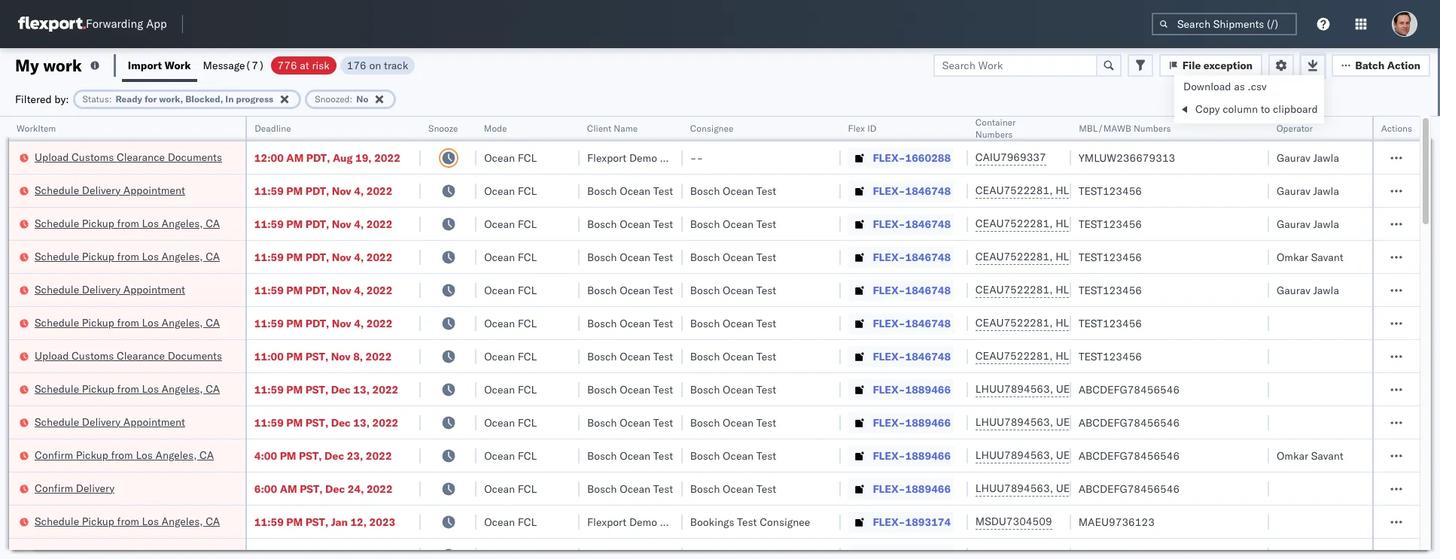 Task type: locate. For each thing, give the bounding box(es) containing it.
1 13, from the top
[[353, 383, 370, 396]]

demo left bookings
[[629, 515, 657, 529]]

file
[[1183, 58, 1201, 72]]

demo down name
[[629, 151, 657, 165]]

pst, up 4:00 pm pst, dec 23, 2022
[[305, 416, 328, 430]]

2 schedule pickup from los angeles, ca link from the top
[[35, 249, 220, 264]]

0 vertical spatial confirm
[[35, 448, 73, 462]]

0 vertical spatial flexport demo consignee
[[587, 151, 711, 165]]

appointment for 2nd schedule delivery appointment link from the top
[[123, 283, 185, 296]]

flexport demo consignee for -
[[587, 151, 711, 165]]

savant for lhuu7894563, uetu5238478
[[1311, 449, 1344, 463]]

3 flex-1889466 from the top
[[873, 449, 951, 463]]

5 resize handle column header from the left
[[665, 117, 683, 559]]

list box
[[1175, 75, 1324, 123]]

12:00
[[254, 151, 284, 165]]

download
[[1184, 80, 1231, 93]]

confirm
[[35, 448, 73, 462], [35, 482, 73, 495]]

demo
[[629, 151, 657, 165], [629, 515, 657, 529]]

4,
[[354, 184, 364, 198], [354, 217, 364, 231], [354, 250, 364, 264], [354, 283, 364, 297], [354, 317, 364, 330]]

schedule for 3rd schedule pickup from los angeles, ca button from the top
[[35, 316, 79, 329]]

lhuu7894563, uetu5238478 for schedule delivery appointment
[[976, 416, 1129, 429]]

gaurav jawla
[[1277, 151, 1339, 165], [1277, 184, 1339, 198], [1277, 217, 1339, 231], [1277, 283, 1339, 297]]

0 vertical spatial 11:59 pm pst, dec 13, 2022
[[254, 383, 399, 396]]

2 upload customs clearance documents button from the top
[[35, 348, 222, 365]]

12,
[[350, 515, 367, 529]]

4 flex- from the top
[[873, 250, 905, 264]]

4 test123456 from the top
[[1079, 283, 1142, 297]]

1 vertical spatial schedule delivery appointment
[[35, 283, 185, 296]]

1 vertical spatial customs
[[72, 349, 114, 363]]

9 flex- from the top
[[873, 416, 905, 430]]

19,
[[355, 151, 372, 165]]

0 vertical spatial upload customs clearance documents
[[35, 150, 222, 164]]

lhuu7894563,
[[976, 383, 1053, 396], [976, 416, 1053, 429], [976, 449, 1053, 462], [976, 482, 1053, 495]]

2 gaurav jawla from the top
[[1277, 184, 1339, 198]]

abcdefg78456546 for confirm delivery
[[1079, 482, 1180, 496]]

1 flex- from the top
[[873, 151, 905, 165]]

mbl/mawb numbers button
[[1071, 120, 1254, 135]]

1 11:59 from the top
[[254, 184, 284, 198]]

upload customs clearance documents
[[35, 150, 222, 164], [35, 349, 222, 363]]

4 schedule from the top
[[35, 283, 79, 296]]

3 4, from the top
[[354, 250, 364, 264]]

confirm pickup from los angeles, ca
[[35, 448, 214, 462]]

am right 12:00
[[286, 151, 304, 165]]

resize handle column header
[[227, 117, 245, 559], [403, 117, 421, 559], [459, 117, 477, 559], [562, 117, 580, 559], [665, 117, 683, 559], [823, 117, 841, 559], [950, 117, 968, 559], [1053, 117, 1071, 559], [1251, 117, 1269, 559], [1354, 117, 1372, 559], [1402, 117, 1420, 559]]

progress
[[236, 93, 273, 104]]

7 resize handle column header from the left
[[950, 117, 968, 559]]

13, down 8, in the left of the page
[[353, 383, 370, 396]]

3 gaurav jawla from the top
[[1277, 217, 1339, 231]]

pst, up 6:00 am pst, dec 24, 2022 at the left
[[299, 449, 322, 463]]

2 customs from the top
[[72, 349, 114, 363]]

11 ocean fcl from the top
[[484, 482, 537, 496]]

8 schedule from the top
[[35, 515, 79, 528]]

documents down blocked,
[[168, 150, 222, 164]]

1889466 for schedule pickup from los angeles, ca
[[905, 383, 951, 396]]

upload customs clearance documents button for 12:00 am pdt, aug 19, 2022
[[35, 149, 222, 166]]

3 jawla from the top
[[1314, 217, 1339, 231]]

2 omkar from the top
[[1277, 449, 1309, 463]]

6 resize handle column header from the left
[[823, 117, 841, 559]]

from for second schedule pickup from los angeles, ca button from the bottom of the page
[[117, 382, 139, 396]]

1 11:59 pm pst, dec 13, 2022 from the top
[[254, 383, 399, 396]]

3 lhuu7894563, uetu5238478 from the top
[[976, 449, 1129, 462]]

0 vertical spatial clearance
[[117, 150, 165, 164]]

dec for schedule delivery appointment
[[331, 416, 351, 430]]

1 resize handle column header from the left
[[227, 117, 245, 559]]

schedule pickup from los angeles, ca for second schedule pickup from los angeles, ca button from the bottom of the page
[[35, 382, 220, 396]]

0 vertical spatial upload customs clearance documents button
[[35, 149, 222, 166]]

1 vertical spatial upload customs clearance documents link
[[35, 348, 222, 363]]

0 vertical spatial am
[[286, 151, 304, 165]]

numbers inside container numbers
[[976, 129, 1013, 140]]

as
[[1234, 80, 1245, 93]]

dec for confirm delivery
[[325, 482, 345, 496]]

ceau7522281,
[[976, 184, 1053, 197], [976, 217, 1053, 230], [976, 250, 1053, 264], [976, 283, 1053, 297], [976, 316, 1053, 330], [976, 349, 1053, 363]]

10 fcl from the top
[[518, 449, 537, 463]]

schedule delivery appointment button
[[35, 183, 185, 199], [35, 282, 185, 299], [35, 415, 185, 431]]

: left ready
[[109, 93, 112, 104]]

from
[[117, 216, 139, 230], [117, 250, 139, 263], [117, 316, 139, 329], [117, 382, 139, 396], [111, 448, 133, 462], [117, 515, 139, 528]]

8 11:59 from the top
[[254, 515, 284, 529]]

7 schedule from the top
[[35, 415, 79, 429]]

2 vertical spatial schedule delivery appointment button
[[35, 415, 185, 431]]

1 customs from the top
[[72, 150, 114, 164]]

3 abcdefg78456546 from the top
[[1079, 449, 1180, 463]]

flex-1889466 button
[[849, 379, 954, 400], [849, 379, 954, 400], [849, 412, 954, 433], [849, 412, 954, 433], [849, 445, 954, 466], [849, 445, 954, 466], [849, 479, 954, 500], [849, 479, 954, 500]]

flex id
[[849, 123, 877, 134]]

angeles, inside confirm pickup from los angeles, ca link
[[155, 448, 197, 462]]

1 vertical spatial schedule delivery appointment link
[[35, 282, 185, 297]]

los inside button
[[136, 448, 153, 462]]

customs for 11:00 pm pst, nov 8, 2022
[[72, 349, 114, 363]]

ca for confirm pickup from los angeles, ca button on the left bottom of page
[[200, 448, 214, 462]]

4 1889466 from the top
[[905, 482, 951, 496]]

from for second schedule pickup from los angeles, ca button from the top of the page
[[117, 250, 139, 263]]

1 vertical spatial flexport demo consignee
[[587, 515, 711, 529]]

angeles, for second schedule pickup from los angeles, ca button from the bottom of the page
[[162, 382, 203, 396]]

mode button
[[477, 120, 565, 135]]

pickup for confirm pickup from los angeles, ca button on the left bottom of page
[[76, 448, 108, 462]]

0 vertical spatial documents
[[168, 150, 222, 164]]

risk
[[312, 58, 330, 72]]

6 hlxu6269489, from the top
[[1056, 349, 1133, 363]]

4 fcl from the top
[[518, 250, 537, 264]]

flex-1889466 for confirm pickup from los angeles, ca
[[873, 449, 951, 463]]

1 horizontal spatial numbers
[[1134, 123, 1171, 134]]

lhuu7894563, uetu5238478
[[976, 383, 1129, 396], [976, 416, 1129, 429], [976, 449, 1129, 462], [976, 482, 1129, 495]]

1 demo from the top
[[629, 151, 657, 165]]

176 on track
[[347, 58, 408, 72]]

8,
[[353, 350, 363, 363]]

:
[[109, 93, 112, 104], [350, 93, 353, 104]]

1846748
[[905, 184, 951, 198], [905, 217, 951, 231], [905, 250, 951, 264], [905, 283, 951, 297], [905, 317, 951, 330], [905, 350, 951, 363]]

7 fcl from the top
[[518, 350, 537, 363]]

ceau7522281, hlxu6269489, hlxu8034992
[[976, 184, 1209, 197], [976, 217, 1209, 230], [976, 250, 1209, 264], [976, 283, 1209, 297], [976, 316, 1209, 330], [976, 349, 1209, 363]]

1 vertical spatial 11:59 pm pst, dec 13, 2022
[[254, 416, 399, 430]]

track
[[384, 58, 408, 72]]

2 resize handle column header from the left
[[403, 117, 421, 559]]

flex-1889466 for confirm delivery
[[873, 482, 951, 496]]

4 1846748 from the top
[[905, 283, 951, 297]]

5 flex-1846748 from the top
[[873, 317, 951, 330]]

los
[[142, 216, 159, 230], [142, 250, 159, 263], [142, 316, 159, 329], [142, 382, 159, 396], [136, 448, 153, 462], [142, 515, 159, 528]]

2 omkar savant from the top
[[1277, 449, 1344, 463]]

2 upload customs clearance documents link from the top
[[35, 348, 222, 363]]

upload for 11:00 pm pst, nov 8, 2022
[[35, 349, 69, 363]]

ca for second schedule pickup from los angeles, ca button from the bottom of the page
[[206, 382, 220, 396]]

upload customs clearance documents for 12:00
[[35, 150, 222, 164]]

schedule for second schedule pickup from los angeles, ca button from the top of the page
[[35, 250, 79, 263]]

1 savant from the top
[[1311, 250, 1344, 264]]

deadline
[[254, 123, 291, 134]]

0 vertical spatial schedule delivery appointment link
[[35, 183, 185, 198]]

resize handle column header for the flex id button
[[950, 117, 968, 559]]

by:
[[54, 92, 69, 106]]

0 vertical spatial demo
[[629, 151, 657, 165]]

Search Shipments (/) text field
[[1152, 13, 1297, 35]]

1 vertical spatial demo
[[629, 515, 657, 529]]

: for snoozed
[[350, 93, 353, 104]]

snoozed
[[315, 93, 350, 104]]

hlxu6269489,
[[1056, 184, 1133, 197], [1056, 217, 1133, 230], [1056, 250, 1133, 264], [1056, 283, 1133, 297], [1056, 316, 1133, 330], [1056, 349, 1133, 363]]

numbers up ymluw236679313
[[1134, 123, 1171, 134]]

3 hlxu8034992 from the top
[[1136, 250, 1209, 264]]

client name button
[[580, 120, 668, 135]]

1 vertical spatial upload
[[35, 349, 69, 363]]

pickup for second schedule pickup from los angeles, ca button from the bottom of the page
[[82, 382, 114, 396]]

2 schedule from the top
[[35, 216, 79, 230]]

pst,
[[305, 350, 328, 363], [305, 383, 328, 396], [305, 416, 328, 430], [299, 449, 322, 463], [300, 482, 323, 496], [305, 515, 328, 529]]

1 vertical spatial clearance
[[117, 349, 165, 363]]

1 flex-1889466 from the top
[[873, 383, 951, 396]]

pickup for 5th schedule pickup from los angeles, ca button from the bottom of the page
[[82, 216, 114, 230]]

pickup
[[82, 216, 114, 230], [82, 250, 114, 263], [82, 316, 114, 329], [82, 382, 114, 396], [76, 448, 108, 462], [82, 515, 114, 528]]

2 appointment from the top
[[123, 283, 185, 296]]

documents left the 11:00
[[168, 349, 222, 363]]

1 schedule pickup from los angeles, ca from the top
[[35, 216, 220, 230]]

numbers
[[1134, 123, 1171, 134], [976, 129, 1013, 140]]

1 schedule pickup from los angeles, ca button from the top
[[35, 216, 220, 232]]

flex-1889466 for schedule pickup from los angeles, ca
[[873, 383, 951, 396]]

5 ceau7522281, hlxu6269489, hlxu8034992 from the top
[[976, 316, 1209, 330]]

0 vertical spatial flexport
[[587, 151, 627, 165]]

ca inside button
[[200, 448, 214, 462]]

1 vertical spatial documents
[[168, 349, 222, 363]]

download as .csv
[[1184, 80, 1267, 93]]

3 schedule from the top
[[35, 250, 79, 263]]

1 gaurav jawla from the top
[[1277, 151, 1339, 165]]

13, up 23, at bottom left
[[353, 416, 370, 430]]

confirm pickup from los angeles, ca button
[[35, 448, 214, 464]]

3 1889466 from the top
[[905, 449, 951, 463]]

11:59 pm pst, dec 13, 2022 up 4:00 pm pst, dec 23, 2022
[[254, 416, 399, 430]]

uetu5238478 for confirm pickup from los angeles, ca
[[1056, 449, 1129, 462]]

ocean
[[484, 151, 515, 165], [484, 184, 515, 198], [620, 184, 651, 198], [723, 184, 754, 198], [484, 217, 515, 231], [620, 217, 651, 231], [723, 217, 754, 231], [484, 250, 515, 264], [620, 250, 651, 264], [723, 250, 754, 264], [484, 283, 515, 297], [620, 283, 651, 297], [723, 283, 754, 297], [484, 317, 515, 330], [620, 317, 651, 330], [723, 317, 754, 330], [484, 350, 515, 363], [620, 350, 651, 363], [723, 350, 754, 363], [484, 383, 515, 396], [620, 383, 651, 396], [723, 383, 754, 396], [484, 416, 515, 430], [620, 416, 651, 430], [723, 416, 754, 430], [484, 449, 515, 463], [620, 449, 651, 463], [723, 449, 754, 463], [484, 482, 515, 496], [620, 482, 651, 496], [723, 482, 754, 496], [484, 515, 515, 529]]

0 horizontal spatial :
[[109, 93, 112, 104]]

schedule delivery appointment link
[[35, 183, 185, 198], [35, 282, 185, 297], [35, 415, 185, 430]]

pst, for schedule pickup from los angeles, ca
[[305, 383, 328, 396]]

lhuu7894563, for schedule delivery appointment
[[976, 416, 1053, 429]]

1 upload customs clearance documents button from the top
[[35, 149, 222, 166]]

uetu5238478 for schedule delivery appointment
[[1056, 416, 1129, 429]]

4 gaurav jawla from the top
[[1277, 283, 1339, 297]]

numbers for container numbers
[[976, 129, 1013, 140]]

0 vertical spatial appointment
[[123, 183, 185, 197]]

1 schedule from the top
[[35, 183, 79, 197]]

schedule for 1st schedule pickup from los angeles, ca button from the bottom
[[35, 515, 79, 528]]

abcdefg78456546 for schedule pickup from los angeles, ca
[[1079, 383, 1180, 396]]

1 vertical spatial flexport
[[587, 515, 627, 529]]

1 vertical spatial savant
[[1311, 449, 1344, 463]]

dec up 23, at bottom left
[[331, 416, 351, 430]]

clearance for 11:00 pm pst, nov 8, 2022
[[117, 349, 165, 363]]

1889466 for confirm pickup from los angeles, ca
[[905, 449, 951, 463]]

0 vertical spatial omkar savant
[[1277, 250, 1344, 264]]

4 flex-1889466 from the top
[[873, 482, 951, 496]]

1 abcdefg78456546 from the top
[[1079, 383, 1180, 396]]

4 hlxu6269489, from the top
[[1056, 283, 1133, 297]]

1889466
[[905, 383, 951, 396], [905, 416, 951, 430], [905, 449, 951, 463], [905, 482, 951, 496]]

schedule pickup from los angeles, ca link for 1st schedule pickup from los angeles, ca button from the bottom
[[35, 514, 220, 529]]

2 schedule delivery appointment link from the top
[[35, 282, 185, 297]]

1 vertical spatial 13,
[[353, 416, 370, 430]]

test123456
[[1079, 184, 1142, 198], [1079, 217, 1142, 231], [1079, 250, 1142, 264], [1079, 283, 1142, 297], [1079, 317, 1142, 330], [1079, 350, 1142, 363]]

2 fcl from the top
[[518, 184, 537, 198]]

1 upload customs clearance documents from the top
[[35, 150, 222, 164]]

copy column to clipboard
[[1196, 102, 1318, 116]]

angeles,
[[162, 216, 203, 230], [162, 250, 203, 263], [162, 316, 203, 329], [162, 382, 203, 396], [155, 448, 197, 462], [162, 515, 203, 528]]

1 upload from the top
[[35, 150, 69, 164]]

bosch
[[587, 184, 617, 198], [690, 184, 720, 198], [587, 217, 617, 231], [690, 217, 720, 231], [587, 250, 617, 264], [690, 250, 720, 264], [587, 283, 617, 297], [690, 283, 720, 297], [587, 317, 617, 330], [690, 317, 720, 330], [587, 350, 617, 363], [690, 350, 720, 363], [587, 383, 617, 396], [690, 383, 720, 396], [587, 416, 617, 430], [690, 416, 720, 430], [587, 449, 617, 463], [690, 449, 720, 463], [587, 482, 617, 496], [690, 482, 720, 496]]

1 clearance from the top
[[117, 150, 165, 164]]

confirm for confirm pickup from los angeles, ca
[[35, 448, 73, 462]]

workitem button
[[9, 120, 230, 135]]

snoozed : no
[[315, 93, 369, 104]]

3 resize handle column header from the left
[[459, 117, 477, 559]]

2 confirm from the top
[[35, 482, 73, 495]]

forwarding app link
[[18, 17, 167, 32]]

confirm inside confirm delivery link
[[35, 482, 73, 495]]

schedule delivery appointment
[[35, 183, 185, 197], [35, 283, 185, 296], [35, 415, 185, 429]]

am for pdt,
[[286, 151, 304, 165]]

2 test123456 from the top
[[1079, 217, 1142, 231]]

clearance for 12:00 am pdt, aug 19, 2022
[[117, 150, 165, 164]]

documents for 11:00 pm pst, nov 8, 2022
[[168, 349, 222, 363]]

1889466 for schedule delivery appointment
[[905, 416, 951, 430]]

2 vertical spatial schedule delivery appointment
[[35, 415, 185, 429]]

5 11:59 pm pdt, nov 4, 2022 from the top
[[254, 317, 393, 330]]

2 : from the left
[[350, 93, 353, 104]]

numbers down container
[[976, 129, 1013, 140]]

1 flex-1846748 from the top
[[873, 184, 951, 198]]

customs for 12:00 am pdt, aug 19, 2022
[[72, 150, 114, 164]]

abcdefg78456546
[[1079, 383, 1180, 396], [1079, 416, 1180, 430], [1079, 449, 1180, 463], [1079, 482, 1180, 496]]

0 vertical spatial customs
[[72, 150, 114, 164]]

dec left 23, at bottom left
[[325, 449, 344, 463]]

omkar savant for lhuu7894563, uetu5238478
[[1277, 449, 1344, 463]]

from for 1st schedule pickup from los angeles, ca button from the bottom
[[117, 515, 139, 528]]

jawla for 2nd schedule delivery appointment link from the top
[[1314, 283, 1339, 297]]

: left no
[[350, 93, 353, 104]]

customs
[[72, 150, 114, 164], [72, 349, 114, 363]]

schedule pickup from los angeles, ca button
[[35, 216, 220, 232], [35, 249, 220, 265], [35, 315, 220, 332], [35, 381, 220, 398], [35, 514, 220, 530]]

1 vertical spatial upload customs clearance documents button
[[35, 348, 222, 365]]

2 flex- from the top
[[873, 184, 905, 198]]

mbl/mawb numbers
[[1079, 123, 1171, 134]]

gaurav jawla for 1st schedule delivery appointment link
[[1277, 184, 1339, 198]]

0 vertical spatial omkar
[[1277, 250, 1309, 264]]

schedule pickup from los angeles, ca
[[35, 216, 220, 230], [35, 250, 220, 263], [35, 316, 220, 329], [35, 382, 220, 396], [35, 515, 220, 528]]

am for pst,
[[280, 482, 297, 496]]

from inside button
[[111, 448, 133, 462]]

1 vertical spatial am
[[280, 482, 297, 496]]

dec left 24, in the bottom of the page
[[325, 482, 345, 496]]

gaurav jawla for upload customs clearance documents link associated with 12:00 am pdt, aug 19, 2022
[[1277, 151, 1339, 165]]

demo for bookings
[[629, 515, 657, 529]]

delivery inside button
[[76, 482, 115, 495]]

2 upload from the top
[[35, 349, 69, 363]]

0 vertical spatial upload
[[35, 150, 69, 164]]

dec for schedule pickup from los angeles, ca
[[331, 383, 351, 396]]

2 abcdefg78456546 from the top
[[1079, 416, 1180, 430]]

schedule for 2nd schedule delivery appointment button from the bottom
[[35, 283, 79, 296]]

1 vertical spatial omkar savant
[[1277, 449, 1344, 463]]

1 flexport demo consignee from the top
[[587, 151, 711, 165]]

0 vertical spatial schedule delivery appointment button
[[35, 183, 185, 199]]

appointment
[[123, 183, 185, 197], [123, 283, 185, 296], [123, 415, 185, 429]]

11:59 pm pst, dec 13, 2022 down 11:00 pm pst, nov 8, 2022
[[254, 383, 399, 396]]

0 horizontal spatial numbers
[[976, 129, 1013, 140]]

2 ceau7522281, from the top
[[976, 217, 1053, 230]]

dec down 11:00 pm pst, nov 8, 2022
[[331, 383, 351, 396]]

6:00 am pst, dec 24, 2022
[[254, 482, 393, 496]]

schedule for 5th schedule pickup from los angeles, ca button from the bottom of the page
[[35, 216, 79, 230]]

consignee inside button
[[690, 123, 734, 134]]

am right 6:00
[[280, 482, 297, 496]]

confirm delivery
[[35, 482, 115, 495]]

0 vertical spatial 13,
[[353, 383, 370, 396]]

test
[[653, 184, 673, 198], [756, 184, 776, 198], [653, 217, 673, 231], [756, 217, 776, 231], [653, 250, 673, 264], [756, 250, 776, 264], [653, 283, 673, 297], [756, 283, 776, 297], [653, 317, 673, 330], [756, 317, 776, 330], [653, 350, 673, 363], [756, 350, 776, 363], [653, 383, 673, 396], [756, 383, 776, 396], [653, 416, 673, 430], [756, 416, 776, 430], [653, 449, 673, 463], [756, 449, 776, 463], [653, 482, 673, 496], [756, 482, 776, 496], [737, 515, 757, 529]]

schedule delivery appointment for 2nd schedule delivery appointment link from the top
[[35, 283, 185, 296]]

1 vertical spatial upload customs clearance documents
[[35, 349, 222, 363]]

ca for 1st schedule pickup from los angeles, ca button from the bottom
[[206, 515, 220, 528]]

1 vertical spatial omkar
[[1277, 449, 1309, 463]]

1 vertical spatial schedule delivery appointment button
[[35, 282, 185, 299]]

0 vertical spatial schedule delivery appointment
[[35, 183, 185, 197]]

11:59 pm pdt, nov 4, 2022
[[254, 184, 393, 198], [254, 217, 393, 231], [254, 250, 393, 264], [254, 283, 393, 297], [254, 317, 393, 330]]

11 flex- from the top
[[873, 482, 905, 496]]

1 omkar savant from the top
[[1277, 250, 1344, 264]]

2 upload customs clearance documents from the top
[[35, 349, 222, 363]]

1 horizontal spatial :
[[350, 93, 353, 104]]

schedule pickup from los angeles, ca for 5th schedule pickup from los angeles, ca button from the bottom of the page
[[35, 216, 220, 230]]

dec for confirm pickup from los angeles, ca
[[325, 449, 344, 463]]

2 vertical spatial schedule delivery appointment link
[[35, 415, 185, 430]]

ready
[[116, 93, 142, 104]]

1 jawla from the top
[[1314, 151, 1339, 165]]

2 jawla from the top
[[1314, 184, 1339, 198]]

ca for second schedule pickup from los angeles, ca button from the top of the page
[[206, 250, 220, 263]]

demo for -
[[629, 151, 657, 165]]

schedule for 3rd schedule delivery appointment button from the bottom
[[35, 183, 79, 197]]

-
[[690, 151, 697, 165], [697, 151, 703, 165]]

angeles, for second schedule pickup from los angeles, ca button from the top of the page
[[162, 250, 203, 263]]

hlxu8034992
[[1136, 184, 1209, 197], [1136, 217, 1209, 230], [1136, 250, 1209, 264], [1136, 283, 1209, 297], [1136, 316, 1209, 330], [1136, 349, 1209, 363]]

0 vertical spatial upload customs clearance documents link
[[35, 149, 222, 165]]

12 flex- from the top
[[873, 515, 905, 529]]

flex-
[[873, 151, 905, 165], [873, 184, 905, 198], [873, 217, 905, 231], [873, 250, 905, 264], [873, 283, 905, 297], [873, 317, 905, 330], [873, 350, 905, 363], [873, 383, 905, 396], [873, 416, 905, 430], [873, 449, 905, 463], [873, 482, 905, 496], [873, 515, 905, 529]]

0 vertical spatial savant
[[1311, 250, 1344, 264]]

omkar savant for ceau7522281, hlxu6269489, hlxu8034992
[[1277, 250, 1344, 264]]

appointment for 1st schedule delivery appointment link
[[123, 183, 185, 197]]

6 ceau7522281, hlxu6269489, hlxu8034992 from the top
[[976, 349, 1209, 363]]

5 schedule pickup from los angeles, ca button from the top
[[35, 514, 220, 530]]

ca for 3rd schedule pickup from los angeles, ca button from the top
[[206, 316, 220, 329]]

pst, left 8, in the left of the page
[[305, 350, 328, 363]]

1 vertical spatial confirm
[[35, 482, 73, 495]]

pst, down 11:00 pm pst, nov 8, 2022
[[305, 383, 328, 396]]

flexport
[[587, 151, 627, 165], [587, 515, 627, 529]]

confirm inside confirm pickup from los angeles, ca link
[[35, 448, 73, 462]]

deadline button
[[247, 120, 406, 135]]

1 schedule pickup from los angeles, ca link from the top
[[35, 216, 220, 231]]

pst, down 4:00 pm pst, dec 23, 2022
[[300, 482, 323, 496]]

container numbers
[[976, 117, 1016, 140]]

pickup inside confirm pickup from los angeles, ca link
[[76, 448, 108, 462]]

resize handle column header for container numbers button
[[1053, 117, 1071, 559]]

am
[[286, 151, 304, 165], [280, 482, 297, 496]]

2 vertical spatial appointment
[[123, 415, 185, 429]]

1 vertical spatial appointment
[[123, 283, 185, 296]]

3 schedule delivery appointment button from the top
[[35, 415, 185, 431]]

pst, for schedule delivery appointment
[[305, 416, 328, 430]]

1889466 for confirm delivery
[[905, 482, 951, 496]]

ocean fcl
[[484, 151, 537, 165], [484, 184, 537, 198], [484, 217, 537, 231], [484, 250, 537, 264], [484, 283, 537, 297], [484, 317, 537, 330], [484, 350, 537, 363], [484, 383, 537, 396], [484, 416, 537, 430], [484, 449, 537, 463], [484, 482, 537, 496], [484, 515, 537, 529]]

consignee
[[690, 123, 734, 134], [660, 151, 711, 165], [660, 515, 711, 529], [760, 515, 810, 529]]

schedule delivery appointment for 1st schedule delivery appointment link
[[35, 183, 185, 197]]



Task type: vqa. For each thing, say whether or not it's contained in the screenshot.


Task type: describe. For each thing, give the bounding box(es) containing it.
(7)
[[245, 58, 265, 72]]

file exception
[[1183, 58, 1253, 72]]

pst, for upload customs clearance documents
[[305, 350, 328, 363]]

caiu7969337
[[976, 151, 1046, 164]]

upload customs clearance documents link for 11:00 pm pst, nov 8, 2022
[[35, 348, 222, 363]]

import work
[[128, 58, 191, 72]]

3 ocean fcl from the top
[[484, 217, 537, 231]]

3 11:59 from the top
[[254, 250, 284, 264]]

forwarding app
[[86, 17, 167, 31]]

angeles, for confirm pickup from los angeles, ca button on the left bottom of page
[[155, 448, 197, 462]]

snooze
[[429, 123, 458, 134]]

filtered
[[15, 92, 52, 106]]

5 hlxu6269489, from the top
[[1056, 316, 1133, 330]]

flexport. image
[[18, 17, 86, 32]]

1 4, from the top
[[354, 184, 364, 198]]

4 schedule pickup from los angeles, ca button from the top
[[35, 381, 220, 398]]

blocked,
[[185, 93, 223, 104]]

omkar for lhuu7894563, uetu5238478
[[1277, 449, 1309, 463]]

schedule pickup from los angeles, ca for 1st schedule pickup from los angeles, ca button from the bottom
[[35, 515, 220, 528]]

flexport for bookings test consignee
[[587, 515, 627, 529]]

1 ceau7522281, from the top
[[976, 184, 1053, 197]]

confirm pickup from los angeles, ca link
[[35, 448, 214, 463]]

5 11:59 from the top
[[254, 317, 284, 330]]

11:00
[[254, 350, 284, 363]]

client name
[[587, 123, 638, 134]]

2 ocean fcl from the top
[[484, 184, 537, 198]]

numbers for mbl/mawb numbers
[[1134, 123, 1171, 134]]

4 ceau7522281, hlxu6269489, hlxu8034992 from the top
[[976, 283, 1209, 297]]

6 ocean fcl from the top
[[484, 317, 537, 330]]

2 hlxu6269489, from the top
[[1056, 217, 1133, 230]]

7 flex- from the top
[[873, 350, 905, 363]]

2 flex-1846748 from the top
[[873, 217, 951, 231]]

from for confirm pickup from los angeles, ca button on the left bottom of page
[[111, 448, 133, 462]]

13, for schedule pickup from los angeles, ca
[[353, 383, 370, 396]]

angeles, for 1st schedule pickup from los angeles, ca button from the bottom
[[162, 515, 203, 528]]

2 1846748 from the top
[[905, 217, 951, 231]]

clipboard
[[1273, 102, 1318, 116]]

5 ceau7522281, from the top
[[976, 316, 1053, 330]]

: for status
[[109, 93, 112, 104]]

2 gaurav from the top
[[1277, 184, 1311, 198]]

msdu7304509
[[976, 515, 1052, 529]]

resize handle column header for client name button
[[665, 117, 683, 559]]

5 flex- from the top
[[873, 283, 905, 297]]

on
[[369, 58, 381, 72]]

lhuu7894563, for schedule pickup from los angeles, ca
[[976, 383, 1053, 396]]

1660288
[[905, 151, 951, 165]]

11:59 pm pst, dec 13, 2022 for schedule delivery appointment
[[254, 416, 399, 430]]

import
[[128, 58, 162, 72]]

13, for schedule delivery appointment
[[353, 416, 370, 430]]

confirm for confirm delivery
[[35, 482, 73, 495]]

uetu5238478 for confirm delivery
[[1056, 482, 1129, 495]]

no
[[356, 93, 369, 104]]

abcdefg78456546 for confirm pickup from los angeles, ca
[[1079, 449, 1180, 463]]

my
[[15, 55, 39, 76]]

11 resize handle column header from the left
[[1402, 117, 1420, 559]]

flexport for --
[[587, 151, 627, 165]]

5 test123456 from the top
[[1079, 317, 1142, 330]]

.csv
[[1248, 80, 1267, 93]]

pst, for confirm delivery
[[300, 482, 323, 496]]

pickup for 1st schedule pickup from los angeles, ca button from the bottom
[[82, 515, 114, 528]]

batch action button
[[1332, 54, 1431, 76]]

flexport demo consignee for bookings
[[587, 515, 711, 529]]

1 schedule delivery appointment button from the top
[[35, 183, 185, 199]]

4:00
[[254, 449, 277, 463]]

1893174
[[905, 515, 951, 529]]

omkar for ceau7522281, hlxu6269489, hlxu8034992
[[1277, 250, 1309, 264]]

work
[[165, 58, 191, 72]]

3 flex- from the top
[[873, 217, 905, 231]]

9 ocean fcl from the top
[[484, 416, 537, 430]]

forwarding
[[86, 17, 143, 31]]

id
[[868, 123, 877, 134]]

1 hlxu6269489, from the top
[[1056, 184, 1133, 197]]

operator
[[1277, 123, 1313, 134]]

schedule pickup from los angeles, ca link for 3rd schedule pickup from los angeles, ca button from the top
[[35, 315, 220, 330]]

flex-1660288
[[873, 151, 951, 165]]

lhuu7894563, for confirm pickup from los angeles, ca
[[976, 449, 1053, 462]]

4 11:59 pm pdt, nov 4, 2022 from the top
[[254, 283, 393, 297]]

app
[[146, 17, 167, 31]]

batch action
[[1355, 58, 1421, 72]]

2 11:59 from the top
[[254, 217, 284, 231]]

9 fcl from the top
[[518, 416, 537, 430]]

1 11:59 pm pdt, nov 4, 2022 from the top
[[254, 184, 393, 198]]

pst, for confirm pickup from los angeles, ca
[[299, 449, 322, 463]]

8 fcl from the top
[[518, 383, 537, 396]]

5 4, from the top
[[354, 317, 364, 330]]

2 4, from the top
[[354, 217, 364, 231]]

my work
[[15, 55, 82, 76]]

upload customs clearance documents button for 11:00 pm pst, nov 8, 2022
[[35, 348, 222, 365]]

status
[[83, 93, 109, 104]]

1 test123456 from the top
[[1079, 184, 1142, 198]]

6:00
[[254, 482, 277, 496]]

from for 5th schedule pickup from los angeles, ca button from the bottom of the page
[[117, 216, 139, 230]]

5 hlxu8034992 from the top
[[1136, 316, 1209, 330]]

status : ready for work, blocked, in progress
[[83, 93, 273, 104]]

message (7)
[[203, 58, 265, 72]]

1 - from the left
[[690, 151, 697, 165]]

jawla for 1st schedule delivery appointment link
[[1314, 184, 1339, 198]]

5 ocean fcl from the top
[[484, 283, 537, 297]]

8 flex- from the top
[[873, 383, 905, 396]]

2 schedule pickup from los angeles, ca button from the top
[[35, 249, 220, 265]]

appointment for 1st schedule delivery appointment link from the bottom of the page
[[123, 415, 185, 429]]

for
[[145, 93, 157, 104]]

3 schedule delivery appointment link from the top
[[35, 415, 185, 430]]

abcdefg78456546 for schedule delivery appointment
[[1079, 416, 1180, 430]]

1 ceau7522281, hlxu6269489, hlxu8034992 from the top
[[976, 184, 1209, 197]]

aug
[[333, 151, 353, 165]]

upload for 12:00 am pdt, aug 19, 2022
[[35, 150, 69, 164]]

4 hlxu8034992 from the top
[[1136, 283, 1209, 297]]

container
[[976, 117, 1016, 128]]

2 schedule delivery appointment button from the top
[[35, 282, 185, 299]]

uetu5238478 for schedule pickup from los angeles, ca
[[1056, 383, 1129, 396]]

3 ceau7522281, hlxu6269489, hlxu8034992 from the top
[[976, 250, 1209, 264]]

schedule for second schedule pickup from los angeles, ca button from the bottom of the page
[[35, 382, 79, 396]]

resize handle column header for the mode button
[[562, 117, 580, 559]]

resize handle column header for consignee button
[[823, 117, 841, 559]]

2023
[[369, 515, 396, 529]]

lhuu7894563, uetu5238478 for confirm pickup from los angeles, ca
[[976, 449, 1129, 462]]

2 - from the left
[[697, 151, 703, 165]]

8 ocean fcl from the top
[[484, 383, 537, 396]]

angeles, for 3rd schedule pickup from los angeles, ca button from the top
[[162, 316, 203, 329]]

23,
[[347, 449, 363, 463]]

pst, left jan
[[305, 515, 328, 529]]

mbl/mawb
[[1079, 123, 1131, 134]]

actions
[[1381, 123, 1413, 134]]

confirm delivery button
[[35, 481, 115, 497]]

workitem
[[17, 123, 56, 134]]

11:00 pm pst, nov 8, 2022
[[254, 350, 392, 363]]

176
[[347, 58, 367, 72]]

6 ceau7522281, from the top
[[976, 349, 1053, 363]]

schedule pickup from los angeles, ca link for second schedule pickup from los angeles, ca button from the top of the page
[[35, 249, 220, 264]]

6 fcl from the top
[[518, 317, 537, 330]]

ymluw236679313
[[1079, 151, 1176, 165]]

3 gaurav from the top
[[1277, 217, 1311, 231]]

12 ocean fcl from the top
[[484, 515, 537, 529]]

flex-1893174
[[873, 515, 951, 529]]

from for 3rd schedule pickup from los angeles, ca button from the top
[[117, 316, 139, 329]]

24,
[[348, 482, 364, 496]]

3 hlxu6269489, from the top
[[1056, 250, 1133, 264]]

3 test123456 from the top
[[1079, 250, 1142, 264]]

10 flex- from the top
[[873, 449, 905, 463]]

mode
[[484, 123, 507, 134]]

776 at risk
[[278, 58, 330, 72]]

1 ocean fcl from the top
[[484, 151, 537, 165]]

filtered by:
[[15, 92, 69, 106]]

--
[[690, 151, 703, 165]]

12:00 am pdt, aug 19, 2022
[[254, 151, 400, 165]]

2 11:59 pm pdt, nov 4, 2022 from the top
[[254, 217, 393, 231]]

resize handle column header for workitem button
[[227, 117, 245, 559]]

Search Work text field
[[933, 54, 1098, 76]]

to
[[1261, 102, 1270, 116]]

list box containing download as .csv
[[1175, 75, 1324, 123]]

upload customs clearance documents link for 12:00 am pdt, aug 19, 2022
[[35, 149, 222, 165]]

consignee button
[[683, 120, 826, 135]]

3 fcl from the top
[[518, 217, 537, 231]]

flex
[[849, 123, 866, 134]]

import work button
[[122, 48, 197, 82]]

4 4, from the top
[[354, 283, 364, 297]]

4 ceau7522281, from the top
[[976, 283, 1053, 297]]

1 gaurav from the top
[[1277, 151, 1311, 165]]

angeles, for 5th schedule pickup from los angeles, ca button from the bottom of the page
[[162, 216, 203, 230]]

3 schedule pickup from los angeles, ca button from the top
[[35, 315, 220, 332]]

6 1846748 from the top
[[905, 350, 951, 363]]

container numbers button
[[968, 114, 1056, 141]]

11 fcl from the top
[[518, 482, 537, 496]]

resize handle column header for deadline button
[[403, 117, 421, 559]]

message
[[203, 58, 245, 72]]

bookings
[[690, 515, 734, 529]]

action
[[1388, 58, 1421, 72]]

4 11:59 from the top
[[254, 283, 284, 297]]

confirm delivery link
[[35, 481, 115, 496]]

6 11:59 from the top
[[254, 383, 284, 396]]

flex id button
[[841, 120, 953, 135]]

1 schedule delivery appointment link from the top
[[35, 183, 185, 198]]

schedule for 3rd schedule delivery appointment button from the top of the page
[[35, 415, 79, 429]]

pickup for 3rd schedule pickup from los angeles, ca button from the top
[[82, 316, 114, 329]]

upload customs clearance documents for 11:00
[[35, 349, 222, 363]]

7 ocean fcl from the top
[[484, 350, 537, 363]]

client
[[587, 123, 612, 134]]

10 ocean fcl from the top
[[484, 449, 537, 463]]

lhuu7894563, uetu5238478 for schedule pickup from los angeles, ca
[[976, 383, 1129, 396]]

6 test123456 from the top
[[1079, 350, 1142, 363]]

lhuu7894563, for confirm delivery
[[976, 482, 1053, 495]]

jawla for upload customs clearance documents link associated with 12:00 am pdt, aug 19, 2022
[[1314, 151, 1339, 165]]

schedule delivery appointment for 1st schedule delivery appointment link from the bottom of the page
[[35, 415, 185, 429]]

3 ceau7522281, from the top
[[976, 250, 1053, 264]]

776
[[278, 58, 297, 72]]

1 hlxu8034992 from the top
[[1136, 184, 1209, 197]]

copy
[[1196, 102, 1220, 116]]

schedule pickup from los angeles, ca link for 5th schedule pickup from los angeles, ca button from the bottom of the page
[[35, 216, 220, 231]]

batch
[[1355, 58, 1385, 72]]

ca for 5th schedule pickup from los angeles, ca button from the bottom of the page
[[206, 216, 220, 230]]

1 fcl from the top
[[518, 151, 537, 165]]

2 hlxu8034992 from the top
[[1136, 217, 1209, 230]]

work
[[43, 55, 82, 76]]

in
[[225, 93, 234, 104]]

gaurav jawla for 2nd schedule delivery appointment link from the top
[[1277, 283, 1339, 297]]

1 1846748 from the top
[[905, 184, 951, 198]]

work,
[[159, 93, 183, 104]]

pickup for second schedule pickup from los angeles, ca button from the top of the page
[[82, 250, 114, 263]]

12 fcl from the top
[[518, 515, 537, 529]]

6 flex- from the top
[[873, 317, 905, 330]]

4 ocean fcl from the top
[[484, 250, 537, 264]]

at
[[300, 58, 309, 72]]

bookings test consignee
[[690, 515, 810, 529]]

4:00 pm pst, dec 23, 2022
[[254, 449, 392, 463]]

resize handle column header for mbl/mawb numbers button
[[1251, 117, 1269, 559]]

11:59 pm pst, jan 12, 2023
[[254, 515, 396, 529]]

jan
[[331, 515, 348, 529]]

maeu9736123
[[1079, 515, 1155, 529]]

2 ceau7522281, hlxu6269489, hlxu8034992 from the top
[[976, 217, 1209, 230]]



